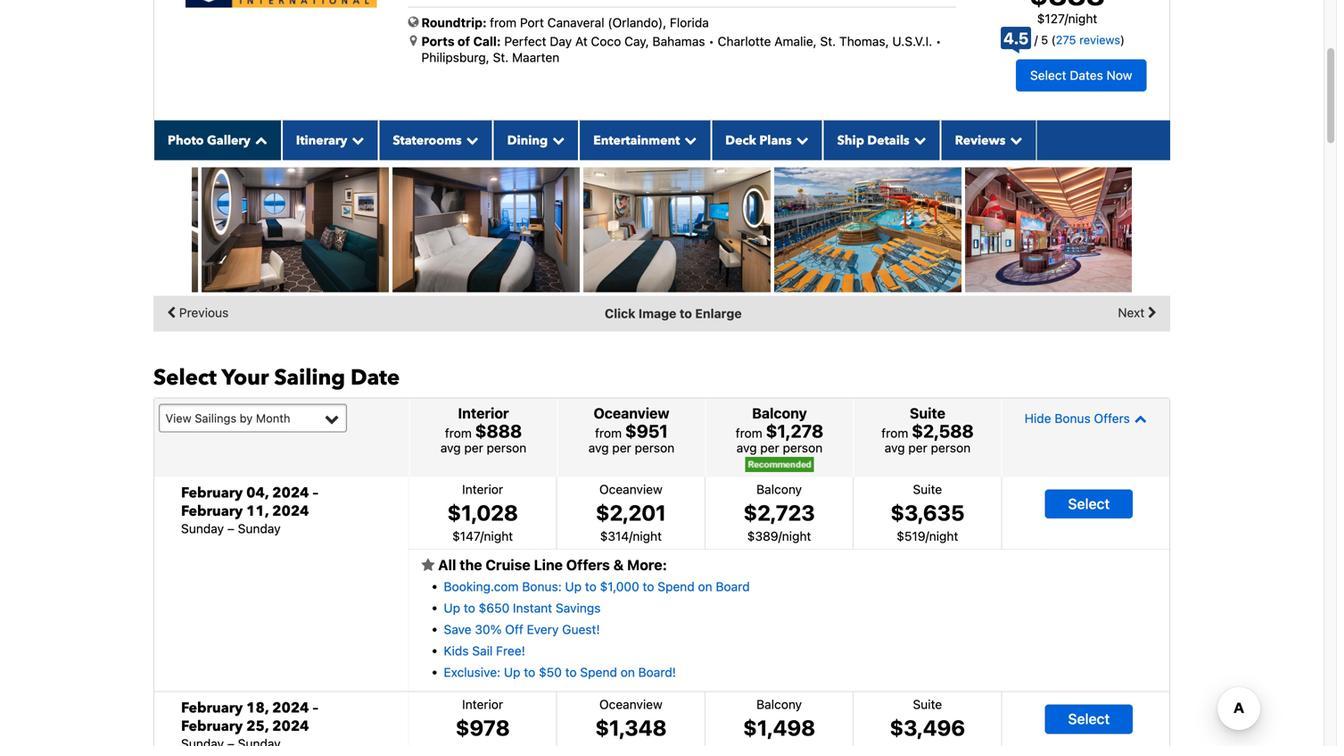 Task type: locate. For each thing, give the bounding box(es) containing it.
avg for $2,588
[[885, 440, 906, 455]]

chevron up image
[[251, 134, 268, 146], [1131, 412, 1148, 425]]

map marker image
[[410, 34, 417, 47]]

chevron up image right bonus
[[1131, 412, 1148, 425]]

0 horizontal spatial sunday
[[181, 521, 224, 536]]

maarten
[[512, 50, 560, 65]]

2024 right 11,
[[272, 502, 309, 521]]

/ for $1,028
[[481, 529, 484, 544]]

$1,348
[[596, 715, 667, 740]]

interior inside interior $978
[[462, 697, 504, 712]]

from inside suite from $2,588 avg per person
[[882, 426, 909, 440]]

– for from
[[313, 483, 319, 503]]

february left 04,
[[181, 483, 243, 503]]

/ down $1,028
[[481, 529, 484, 544]]

view
[[166, 411, 192, 425]]

4 avg from the left
[[885, 440, 906, 455]]

suite inside "suite $3,635 $519 / night"
[[914, 482, 943, 497]]

0 vertical spatial –
[[313, 483, 319, 503]]

2 vertical spatial –
[[313, 698, 319, 718]]

/ inside oceanview $2,201 $314 / night
[[629, 529, 633, 544]]

1 horizontal spatial st.
[[821, 34, 836, 49]]

0 horizontal spatial st.
[[493, 50, 509, 65]]

1 horizontal spatial on
[[698, 579, 713, 594]]

canaveral
[[548, 15, 605, 30]]

oceanview inside the oceanview $1,348
[[600, 697, 663, 712]]

staterooms button
[[379, 120, 493, 160]]

$389
[[748, 529, 779, 544]]

•
[[709, 34, 715, 49], [936, 34, 942, 49]]

per for $1,278
[[761, 440, 780, 455]]

from up "recommended" image
[[736, 426, 763, 440]]

booking.com bonus: up to $1,000 to spend on board up to $650 instant savings save 30% off every guest! kids sail free! exclusive: up to $50 to spend on board!
[[444, 579, 750, 680]]

chevron up image for photo gallery
[[251, 134, 268, 146]]

1 vertical spatial suite
[[914, 482, 943, 497]]

avg
[[441, 440, 461, 455], [589, 440, 609, 455], [737, 440, 757, 455], [885, 440, 906, 455]]

florida
[[670, 15, 709, 30]]

1 vertical spatial st.
[[493, 50, 509, 65]]

february left 18,
[[181, 698, 243, 718]]

up down free!
[[504, 665, 521, 680]]

free!
[[496, 643, 526, 658]]

select inside select          dates now link
[[1031, 68, 1067, 82]]

3 person from the left
[[783, 440, 823, 455]]

bonus
[[1055, 411, 1091, 426]]

select for select          dates now
[[1031, 68, 1067, 82]]

person up $1,028
[[487, 440, 527, 455]]

2 february from the top
[[181, 502, 243, 521]]

/
[[1065, 11, 1069, 26], [1035, 33, 1039, 47], [481, 529, 484, 544], [629, 529, 633, 544], [779, 529, 783, 544], [926, 529, 930, 544]]

sunday
[[181, 521, 224, 536], [238, 521, 281, 536]]

per inside suite from $2,588 avg per person
[[909, 440, 928, 455]]

per inside interior from $888 avg per person
[[465, 440, 484, 455]]

coco
[[591, 34, 622, 49]]

chevron down image inside itinerary dropdown button
[[348, 134, 365, 146]]

the
[[460, 557, 483, 574]]

1 vertical spatial chevron up image
[[1131, 412, 1148, 425]]

0 vertical spatial balcony
[[753, 405, 808, 422]]

more:
[[628, 557, 668, 574]]

chevron down image inside ship details dropdown button
[[910, 134, 927, 146]]

0 vertical spatial offers
[[1095, 411, 1131, 426]]

photo gallery button
[[154, 120, 282, 160]]

from for $888
[[445, 426, 472, 440]]

night for $3,635
[[930, 529, 959, 544]]

night down $3,635
[[930, 529, 959, 544]]

• down florida
[[709, 34, 715, 49]]

balcony for from
[[753, 405, 808, 422]]

chevron down image inside deck plans 'dropdown button'
[[792, 134, 809, 146]]

february 04, 2024 – february 11, 2024 sunday – sunday
[[181, 483, 319, 536]]

month
[[256, 411, 291, 425]]

sunday down 04,
[[238, 521, 281, 536]]

person for $888
[[487, 440, 527, 455]]

night down $1,028
[[484, 529, 513, 544]]

/ down $3,635
[[926, 529, 930, 544]]

night inside interior $1,028 $147 / night
[[484, 529, 513, 544]]

–
[[313, 483, 319, 503], [227, 521, 235, 536], [313, 698, 319, 718]]

hide bonus offers link
[[1007, 403, 1166, 434]]

0 horizontal spatial offers
[[567, 557, 610, 574]]

amalie,
[[775, 34, 817, 49]]

per up $3,635
[[909, 440, 928, 455]]

1 horizontal spatial spend
[[658, 579, 695, 594]]

chevron left image
[[167, 299, 176, 326]]

04,
[[246, 483, 269, 503]]

february
[[181, 483, 243, 503], [181, 502, 243, 521], [181, 698, 243, 718], [181, 717, 243, 737]]

from for $1,278
[[736, 426, 763, 440]]

balcony image
[[393, 167, 580, 292]]

oceanview inside oceanview from $951 avg per person
[[594, 405, 670, 422]]

1 vertical spatial on
[[621, 665, 635, 680]]

february left 25,
[[181, 717, 243, 737]]

oceanview from $951 avg per person
[[589, 405, 675, 455]]

2024
[[272, 483, 309, 503], [272, 502, 309, 521], [272, 698, 309, 718], [272, 717, 309, 737]]

2 vertical spatial oceanview
[[600, 697, 663, 712]]

3 chevron down image from the left
[[548, 134, 565, 146]]

person inside balcony from $1,278 avg per person
[[783, 440, 823, 455]]

by
[[240, 411, 253, 425]]

to right image
[[680, 306, 693, 321]]

interior inside interior from $888 avg per person
[[458, 405, 509, 422]]

per up "recommended" image
[[761, 440, 780, 455]]

0 vertical spatial oceanview
[[594, 405, 670, 422]]

sailing list element
[[154, 477, 1170, 746]]

2 vertical spatial interior
[[462, 697, 504, 712]]

avg inside suite from $2,588 avg per person
[[885, 440, 906, 455]]

2 2024 from the top
[[272, 502, 309, 521]]

2 horizontal spatial up
[[565, 579, 582, 594]]

30%
[[475, 622, 502, 637]]

per inside balcony from $1,278 avg per person
[[761, 440, 780, 455]]

4 chevron down image from the left
[[792, 134, 809, 146]]

2024 right 25,
[[272, 717, 309, 737]]

avg inside interior from $888 avg per person
[[441, 440, 461, 455]]

select your sailing date main content
[[0, 0, 1180, 746]]

/ inside the "balcony $2,723 $389 / night"
[[779, 529, 783, 544]]

select          dates now
[[1031, 68, 1133, 82]]

spend
[[658, 579, 695, 594], [581, 665, 618, 680]]

5 chevron down image from the left
[[910, 134, 927, 146]]

1 horizontal spatial sunday
[[238, 521, 281, 536]]

chevron up image inside hide bonus offers 'link'
[[1131, 412, 1148, 425]]

oceanview
[[594, 405, 670, 422], [600, 482, 663, 497], [600, 697, 663, 712]]

1 vertical spatial oceanview
[[600, 482, 663, 497]]

person inside suite from $2,588 avg per person
[[931, 440, 971, 455]]

avg left $951
[[589, 440, 609, 455]]

interior for $978
[[462, 697, 504, 712]]

suite $3,496
[[890, 697, 966, 740]]

suite inside suite from $2,588 avg per person
[[910, 405, 946, 422]]

1 february from the top
[[181, 483, 243, 503]]

interior $1,028 $147 / night
[[448, 482, 518, 544]]

select link
[[1046, 490, 1134, 519], [1046, 705, 1134, 734]]

– inside february 18, 2024 – february 25, 2024
[[313, 698, 319, 718]]

1 vertical spatial select link
[[1046, 705, 1134, 734]]

0 vertical spatial up
[[565, 579, 582, 594]]

/ down $2,201 on the bottom of page
[[629, 529, 633, 544]]

interior inside interior $1,028 $147 / night
[[462, 482, 504, 497]]

2024 right 18,
[[272, 698, 309, 718]]

select for 1st select link from the bottom of the sailing list element
[[1069, 711, 1111, 727]]

night inside the "balcony $2,723 $389 / night"
[[783, 529, 812, 544]]

roundtrip: from port canaveral (orlando), florida
[[422, 15, 709, 30]]

from left $951
[[595, 426, 622, 440]]

2 vertical spatial up
[[504, 665, 521, 680]]

/ down $2,723
[[779, 529, 783, 544]]

1 horizontal spatial •
[[936, 34, 942, 49]]

image
[[639, 306, 677, 321]]

of
[[458, 34, 470, 49]]

chevron up image for hide bonus offers
[[1131, 412, 1148, 425]]

person up "recommended" image
[[783, 440, 823, 455]]

port
[[520, 15, 544, 30]]

1 person from the left
[[487, 440, 527, 455]]

previous
[[176, 305, 229, 320]]

person up $2,201 on the bottom of page
[[635, 440, 675, 455]]

0 vertical spatial interior
[[458, 405, 509, 422]]

on left board
[[698, 579, 713, 594]]

night down $2,201 on the bottom of page
[[633, 529, 662, 544]]

chevron down image inside staterooms dropdown button
[[462, 134, 479, 146]]

1 horizontal spatial offers
[[1095, 411, 1131, 426]]

line
[[534, 557, 563, 574]]

– left 11,
[[227, 521, 235, 536]]

– right 04,
[[313, 483, 319, 503]]

from inside interior from $888 avg per person
[[445, 426, 472, 440]]

0 vertical spatial suite
[[910, 405, 946, 422]]

night down $2,723
[[783, 529, 812, 544]]

from inside oceanview from $951 avg per person
[[595, 426, 622, 440]]

2 vertical spatial balcony
[[757, 697, 803, 712]]

/ up '4.5 / 5 ( 275 reviews )'
[[1065, 11, 1069, 26]]

4 person from the left
[[931, 440, 971, 455]]

view sailings by month
[[166, 411, 291, 425]]

interior from $888 avg per person
[[441, 405, 527, 455]]

avg for $888
[[441, 440, 461, 455]]

person for $1,278
[[783, 440, 823, 455]]

reviews
[[956, 132, 1006, 149]]

chevron right image
[[1149, 299, 1158, 326]]

balcony inside balcony from $1,278 avg per person
[[753, 405, 808, 422]]

/ inside "suite $3,635 $519 / night"
[[926, 529, 930, 544]]

$888
[[475, 420, 522, 441]]

0 horizontal spatial •
[[709, 34, 715, 49]]

3 per from the left
[[761, 440, 780, 455]]

person for $2,588
[[931, 440, 971, 455]]

hide
[[1025, 411, 1052, 426]]

avg up "recommended" image
[[737, 440, 757, 455]]

to right the $50
[[566, 665, 577, 680]]

save
[[444, 622, 472, 637]]

per for $888
[[465, 440, 484, 455]]

from inside balcony from $1,278 avg per person
[[736, 426, 763, 440]]

person inside interior from $888 avg per person
[[487, 440, 527, 455]]

ports
[[422, 34, 455, 49]]

$2,723
[[744, 500, 816, 525]]

person
[[487, 440, 527, 455], [635, 440, 675, 455], [783, 440, 823, 455], [931, 440, 971, 455]]

spend down 'guest!'
[[581, 665, 618, 680]]

per up $1,028
[[465, 440, 484, 455]]

– right 18,
[[313, 698, 319, 718]]

1 vertical spatial –
[[227, 521, 235, 536]]

balcony inside balcony $1,498
[[757, 697, 803, 712]]

4 february from the top
[[181, 717, 243, 737]]

person inside oceanview from $951 avg per person
[[635, 440, 675, 455]]

/ left 5
[[1035, 33, 1039, 47]]

chevron down image for staterooms
[[462, 134, 479, 146]]

night inside "suite $3,635 $519 / night"
[[930, 529, 959, 544]]

night inside oceanview $2,201 $314 / night
[[633, 529, 662, 544]]

0 horizontal spatial chevron up image
[[251, 134, 268, 146]]

avg inside balcony from $1,278 avg per person
[[737, 440, 757, 455]]

at
[[576, 34, 588, 49]]

2 per from the left
[[613, 440, 632, 455]]

2024 right 04,
[[272, 483, 309, 503]]

/ inside interior $1,028 $147 / night
[[481, 529, 484, 544]]

chevron up image inside photo gallery dropdown button
[[251, 134, 268, 146]]

from left $2,588
[[882, 426, 909, 440]]

3 avg from the left
[[737, 440, 757, 455]]

spend down more:
[[658, 579, 695, 594]]

balcony up "recommended" image
[[753, 405, 808, 422]]

sailings
[[195, 411, 237, 425]]

chevron down image
[[348, 134, 365, 146], [462, 134, 479, 146], [548, 134, 565, 146], [792, 134, 809, 146], [910, 134, 927, 146], [1006, 134, 1023, 146]]

per inside oceanview from $951 avg per person
[[613, 440, 632, 455]]

2 avg from the left
[[589, 440, 609, 455]]

chevron up image left itinerary
[[251, 134, 268, 146]]

$978
[[456, 715, 510, 740]]

balcony inside the "balcony $2,723 $389 / night"
[[757, 482, 803, 497]]

star image
[[422, 558, 435, 573]]

0 vertical spatial chevron up image
[[251, 134, 268, 146]]

offers right bonus
[[1095, 411, 1131, 426]]

3 february from the top
[[181, 698, 243, 718]]

avg left $888
[[441, 440, 461, 455]]

sailing
[[274, 363, 345, 393]]

1 vertical spatial interior
[[462, 482, 504, 497]]

balcony up $1,498
[[757, 697, 803, 712]]

interior for $1,028
[[462, 482, 504, 497]]

1 vertical spatial spend
[[581, 665, 618, 680]]

4 per from the left
[[909, 440, 928, 455]]

guest!
[[563, 622, 600, 637]]

$1,498
[[744, 715, 816, 740]]

to
[[680, 306, 693, 321], [585, 579, 597, 594], [643, 579, 655, 594], [464, 601, 476, 615], [524, 665, 536, 680], [566, 665, 577, 680]]

$951
[[626, 420, 668, 441]]

st. down call:
[[493, 50, 509, 65]]

avg inside oceanview from $951 avg per person
[[589, 440, 609, 455]]

on left board!
[[621, 665, 635, 680]]

1 horizontal spatial chevron up image
[[1131, 412, 1148, 425]]

1 chevron down image from the left
[[348, 134, 365, 146]]

previous link
[[162, 299, 229, 326]]

from
[[490, 15, 517, 30], [445, 426, 472, 440], [595, 426, 622, 440], [736, 426, 763, 440], [882, 426, 909, 440]]

day
[[550, 34, 572, 49]]

2 chevron down image from the left
[[462, 134, 479, 146]]

bahamas
[[653, 34, 706, 49]]

chevron down image inside reviews dropdown button
[[1006, 134, 1023, 146]]

up
[[565, 579, 582, 594], [444, 601, 461, 615], [504, 665, 521, 680]]

up up save
[[444, 601, 461, 615]]

from up call:
[[490, 15, 517, 30]]

per up $2,201 on the bottom of page
[[613, 440, 632, 455]]

february left 11,
[[181, 502, 243, 521]]

bonus:
[[522, 579, 562, 594]]

1 vertical spatial offers
[[567, 557, 610, 574]]

6 chevron down image from the left
[[1006, 134, 1023, 146]]

cay,
[[625, 34, 650, 49]]

st. right amalie,
[[821, 34, 836, 49]]

avg left $2,588
[[885, 440, 906, 455]]

0 vertical spatial st.
[[821, 34, 836, 49]]

• right u.s.v.i.
[[936, 34, 942, 49]]

now
[[1107, 68, 1133, 82]]

person up $3,635
[[931, 440, 971, 455]]

0 vertical spatial spend
[[658, 579, 695, 594]]

suite inside suite $3,496
[[914, 697, 943, 712]]

sunday left 11,
[[181, 521, 224, 536]]

1 per from the left
[[465, 440, 484, 455]]

balcony
[[753, 405, 808, 422], [757, 482, 803, 497], [757, 697, 803, 712]]

2 vertical spatial suite
[[914, 697, 943, 712]]

from left $888
[[445, 426, 472, 440]]

balcony from $1,278 avg per person
[[736, 405, 824, 455]]

2 person from the left
[[635, 440, 675, 455]]

offers up booking.com bonus: up to $1,000 to spend on board link
[[567, 557, 610, 574]]

per for $951
[[613, 440, 632, 455]]

up up savings
[[565, 579, 582, 594]]

1 vertical spatial balcony
[[757, 482, 803, 497]]

2 select link from the top
[[1046, 705, 1134, 734]]

from for port
[[490, 15, 517, 30]]

oceanview $2,201 $314 / night
[[596, 482, 667, 544]]

275
[[1056, 33, 1077, 47]]

chevron down image inside "dining" 'dropdown button'
[[548, 134, 565, 146]]

oceanview inside oceanview $2,201 $314 / night
[[600, 482, 663, 497]]

0 vertical spatial select link
[[1046, 490, 1134, 519]]

booking.com
[[444, 579, 519, 594]]

on
[[698, 579, 713, 594], [621, 665, 635, 680]]

interior for from
[[458, 405, 509, 422]]

balcony up $2,723
[[757, 482, 803, 497]]

0 horizontal spatial spend
[[581, 665, 618, 680]]

1 avg from the left
[[441, 440, 461, 455]]

click image to enlarge
[[605, 306, 742, 321]]

1 vertical spatial up
[[444, 601, 461, 615]]

chevron down image
[[680, 134, 697, 146]]

select for second select link from the bottom of the sailing list element
[[1069, 495, 1111, 512]]

$127
[[1038, 11, 1065, 26]]



Task type: describe. For each thing, give the bounding box(es) containing it.
chevron down image for deck plans
[[792, 134, 809, 146]]

4 2024 from the top
[[272, 717, 309, 737]]

$2,588
[[912, 420, 974, 441]]

oceanview for $1,348
[[600, 697, 663, 712]]

11,
[[246, 502, 269, 521]]

deck plans button
[[712, 120, 824, 160]]

offers inside 'link'
[[1095, 411, 1131, 426]]

to inside photo gallery image thumbnails navigation
[[680, 306, 693, 321]]

5
[[1042, 33, 1049, 47]]

3 2024 from the top
[[272, 698, 309, 718]]

chevron down image for itinerary
[[348, 134, 365, 146]]

from for $951
[[595, 426, 622, 440]]

pool image
[[775, 167, 962, 292]]

call:
[[474, 34, 501, 49]]

0 horizontal spatial on
[[621, 665, 635, 680]]

staterooms
[[393, 132, 462, 149]]

oceanview for from
[[594, 405, 670, 422]]

0 vertical spatial on
[[698, 579, 713, 594]]

charlotte
[[718, 34, 772, 49]]

balcony for $2,723
[[757, 482, 803, 497]]

/ for $2,201
[[629, 529, 633, 544]]

select          dates now link
[[1017, 59, 1147, 92]]

ports of call: perfect day at coco cay, bahamas • charlotte amalie, st. thomas, u.s.v.i. • philipsburg, st. maarten
[[422, 34, 942, 65]]

exclusive:
[[444, 665, 501, 680]]

– for $1,028
[[313, 698, 319, 718]]

enlarge
[[696, 306, 742, 321]]

1 sunday from the left
[[181, 521, 224, 536]]

reviews button
[[941, 120, 1037, 160]]

view sailings by month link
[[159, 404, 347, 432]]

$3,496
[[890, 715, 966, 740]]

oceanview $1,348
[[596, 697, 667, 740]]

0 horizontal spatial up
[[444, 601, 461, 615]]

board
[[716, 579, 750, 594]]

from for $2,588
[[882, 426, 909, 440]]

4.5
[[1004, 29, 1029, 48]]

$650
[[479, 601, 510, 615]]

night up 275 reviews link at the right top
[[1069, 11, 1098, 26]]

board!
[[639, 665, 677, 680]]

suite from $2,588 avg per person
[[882, 405, 974, 455]]

balcony $2,723 $389 / night
[[744, 482, 816, 544]]

(
[[1052, 33, 1056, 47]]

chevron down image for dining
[[548, 134, 565, 146]]

per for $2,588
[[909, 440, 928, 455]]

savings
[[556, 601, 601, 615]]

oceanview for $2,201
[[600, 482, 663, 497]]

18,
[[246, 698, 269, 718]]

itinerary button
[[282, 120, 379, 160]]

to down booking.com
[[464, 601, 476, 615]]

&
[[614, 557, 624, 574]]

$1,028
[[448, 500, 518, 525]]

offers inside sailing list element
[[567, 557, 610, 574]]

oceanview image
[[202, 167, 389, 292]]

gallery
[[207, 132, 251, 149]]

1 select link from the top
[[1046, 490, 1134, 519]]

february 18, 2024 – february 25, 2024
[[181, 698, 319, 737]]

chevron down image for reviews
[[1006, 134, 1023, 146]]

reviews
[[1080, 33, 1121, 47]]

every
[[527, 622, 559, 637]]

philipsburg,
[[422, 50, 490, 65]]

to up savings
[[585, 579, 597, 594]]

click
[[605, 306, 636, 321]]

royal promenade image
[[966, 167, 1153, 292]]

date
[[351, 363, 400, 393]]

$147
[[453, 529, 481, 544]]

$2,201
[[596, 500, 667, 525]]

1 • from the left
[[709, 34, 715, 49]]

/ inside '4.5 / 5 ( 275 reviews )'
[[1035, 33, 1039, 47]]

details
[[868, 132, 910, 149]]

entertainment button
[[579, 120, 712, 160]]

2 • from the left
[[936, 34, 942, 49]]

275 reviews link
[[1056, 33, 1121, 47]]

suite image
[[584, 167, 771, 292]]

all
[[438, 557, 456, 574]]

/ for $2,723
[[779, 529, 783, 544]]

recommended image
[[746, 457, 814, 472]]

suite for $3,496
[[914, 697, 943, 712]]

u.s.v.i.
[[893, 34, 933, 49]]

ship details
[[838, 132, 910, 149]]

ship
[[838, 132, 865, 149]]

suite $3,635 $519 / night
[[891, 482, 965, 544]]

2 sunday from the left
[[238, 521, 281, 536]]

booking.com bonus: up to $1,000 to spend on board link
[[444, 579, 750, 594]]

$127 / night
[[1038, 11, 1098, 26]]

perfect
[[505, 34, 547, 49]]

next
[[1119, 305, 1149, 320]]

interior image
[[11, 167, 198, 292]]

your
[[222, 363, 269, 393]]

ship details button
[[824, 120, 941, 160]]

/ for $3,635
[[926, 529, 930, 544]]

night for $1,028
[[484, 529, 513, 544]]

plans
[[760, 132, 792, 149]]

)
[[1121, 33, 1125, 47]]

chevron down image for ship details
[[910, 134, 927, 146]]

kids sail free! link
[[444, 643, 526, 658]]

all the cruise line offers & more:
[[435, 557, 668, 574]]

roundtrip:
[[422, 15, 487, 30]]

select for select your sailing date
[[154, 363, 217, 393]]

suite for $3,635
[[914, 482, 943, 497]]

thomas,
[[840, 34, 890, 49]]

dining button
[[493, 120, 579, 160]]

balcony $1,498
[[744, 697, 816, 740]]

1 horizontal spatial up
[[504, 665, 521, 680]]

1 2024 from the top
[[272, 483, 309, 503]]

deck
[[726, 132, 757, 149]]

avg for $951
[[589, 440, 609, 455]]

photo gallery image thumbnails navigation
[[154, 296, 1171, 331]]

night for $2,201
[[633, 529, 662, 544]]

avg for $1,278
[[737, 440, 757, 455]]

$50
[[539, 665, 562, 680]]

hide bonus offers
[[1025, 411, 1131, 426]]

save 30% off every guest! link
[[444, 622, 600, 637]]

$519
[[897, 529, 926, 544]]

photo
[[168, 132, 204, 149]]

globe image
[[408, 16, 419, 28]]

person for $951
[[635, 440, 675, 455]]

dining
[[508, 132, 548, 149]]

itinerary
[[296, 132, 348, 149]]

to down more:
[[643, 579, 655, 594]]

to left the $50
[[524, 665, 536, 680]]

royal caribbean image
[[186, 0, 377, 7]]

$1,278
[[766, 420, 824, 441]]

night for $2,723
[[783, 529, 812, 544]]

photo gallery
[[168, 132, 251, 149]]

up to $650 instant savings link
[[444, 601, 601, 615]]

suite for from
[[910, 405, 946, 422]]



Task type: vqa. For each thing, say whether or not it's contained in the screenshot.
Free!
yes



